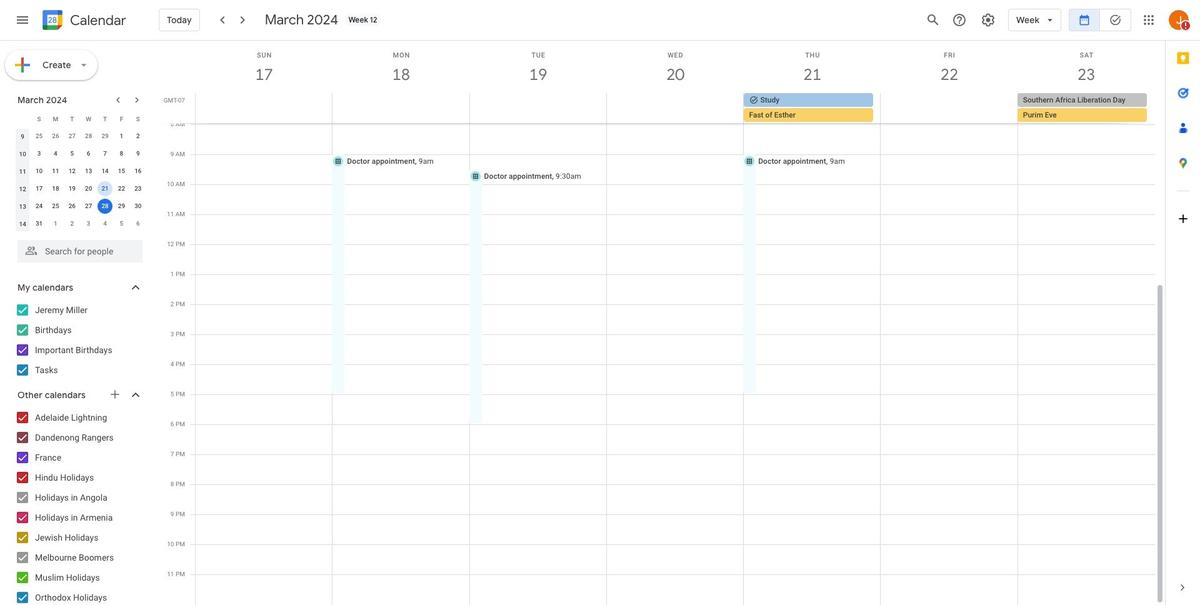 Task type: locate. For each thing, give the bounding box(es) containing it.
19 element
[[65, 181, 80, 196]]

heading inside calendar element
[[68, 13, 126, 28]]

23 element
[[131, 181, 146, 196]]

column header
[[14, 110, 31, 128]]

column header inside the march 2024 grid
[[14, 110, 31, 128]]

16 element
[[131, 164, 146, 179]]

row
[[190, 93, 1165, 123], [14, 110, 146, 128], [14, 128, 146, 145], [14, 145, 146, 163], [14, 163, 146, 180], [14, 180, 146, 198], [14, 198, 146, 215], [14, 215, 146, 233]]

10 element
[[32, 164, 47, 179]]

2 element
[[131, 129, 146, 144]]

add other calendars image
[[109, 388, 121, 401]]

april 6 element
[[131, 216, 146, 231]]

5 element
[[65, 146, 80, 161]]

calendar element
[[40, 8, 126, 35]]

heading
[[68, 13, 126, 28]]

Search for people text field
[[25, 240, 135, 263]]

20 element
[[81, 181, 96, 196]]

cell
[[196, 93, 333, 123], [333, 93, 470, 123], [470, 93, 607, 123], [607, 93, 744, 123], [744, 93, 881, 123], [881, 93, 1018, 123], [1018, 93, 1155, 123], [97, 180, 113, 198], [97, 198, 113, 215]]

tab list
[[1166, 41, 1200, 570]]

6 element
[[81, 146, 96, 161]]

grid
[[160, 41, 1165, 605]]

april 4 element
[[98, 216, 113, 231]]

4 element
[[48, 146, 63, 161]]

28, today element
[[98, 199, 113, 214]]

3 element
[[32, 146, 47, 161]]

None search field
[[0, 235, 155, 263]]

february 26 element
[[48, 129, 63, 144]]

25 element
[[48, 199, 63, 214]]

26 element
[[65, 199, 80, 214]]

7 element
[[98, 146, 113, 161]]

april 3 element
[[81, 216, 96, 231]]

31 element
[[32, 216, 47, 231]]

14 element
[[98, 164, 113, 179]]

row group
[[14, 128, 146, 233]]

1 element
[[114, 129, 129, 144]]

30 element
[[131, 199, 146, 214]]

24 element
[[32, 199, 47, 214]]

april 5 element
[[114, 216, 129, 231]]

my calendars list
[[3, 300, 155, 380]]

22 element
[[114, 181, 129, 196]]

15 element
[[114, 164, 129, 179]]



Task type: vqa. For each thing, say whether or not it's contained in the screenshot.
July 9 element
no



Task type: describe. For each thing, give the bounding box(es) containing it.
april 2 element
[[65, 216, 80, 231]]

13 element
[[81, 164, 96, 179]]

11 element
[[48, 164, 63, 179]]

18 element
[[48, 181, 63, 196]]

settings menu image
[[981, 13, 996, 28]]

8 element
[[114, 146, 129, 161]]

27 element
[[81, 199, 96, 214]]

february 25 element
[[32, 129, 47, 144]]

17 element
[[32, 181, 47, 196]]

february 27 element
[[65, 129, 80, 144]]

february 29 element
[[98, 129, 113, 144]]

row group inside the march 2024 grid
[[14, 128, 146, 233]]

21 element
[[98, 181, 113, 196]]

12 element
[[65, 164, 80, 179]]

main drawer image
[[15, 13, 30, 28]]

april 1 element
[[48, 216, 63, 231]]

february 28 element
[[81, 129, 96, 144]]

other calendars list
[[3, 408, 155, 605]]

9 element
[[131, 146, 146, 161]]

march 2024 grid
[[12, 110, 146, 233]]

29 element
[[114, 199, 129, 214]]



